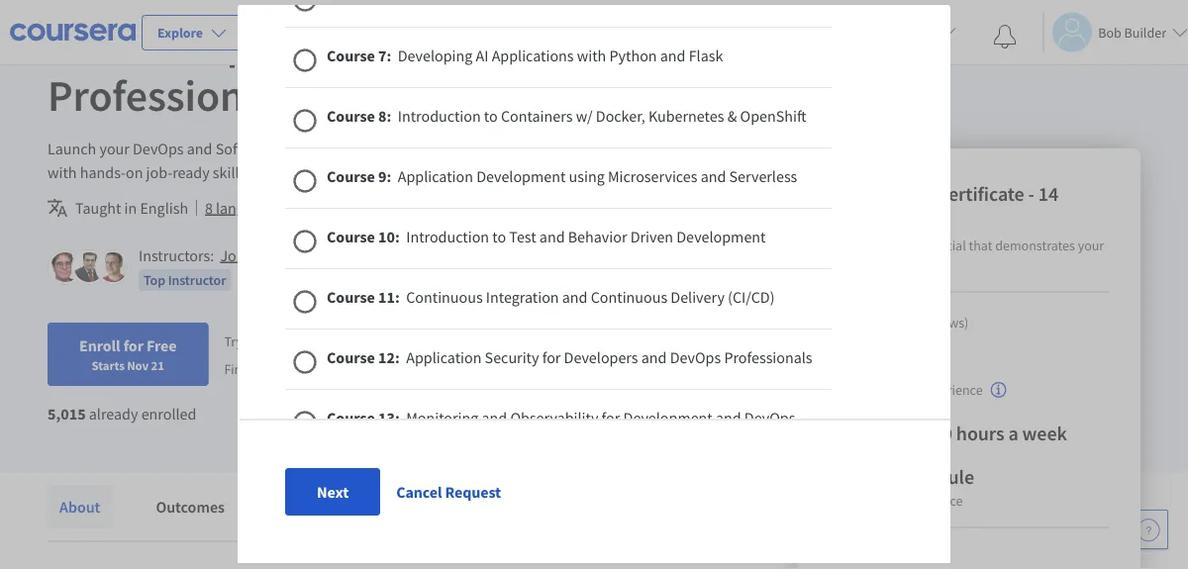 Task type: vqa. For each thing, say whether or not it's contained in the screenshot.
Introduction associated with Course 8:
yes



Task type: describe. For each thing, give the bounding box(es) containing it.
about link
[[48, 485, 112, 529]]

devops inside the ibm devops and software engineering professional certificate
[[127, 16, 269, 71]]

to for test
[[492, 226, 506, 246]]

new
[[711, 23, 737, 41]]

next button
[[285, 469, 380, 516]]

flexible schedule learn at your own pace
[[829, 465, 974, 510]]

devops,
[[457, 139, 512, 158]]

1 horizontal spatial development
[[677, 226, 766, 246]]

professional inside the professional certificate - 14 course series earn a career credential that demonstrates your expertise
[[829, 182, 933, 206]]

observability
[[510, 408, 598, 427]]

ibm devops and software engineering professional certificate
[[48, 16, 759, 122]]

8
[[205, 198, 213, 218]]

5,015
[[48, 404, 86, 424]]

agile,
[[515, 139, 552, 158]]

containers
[[501, 106, 573, 126]]

ci/cd
[[605, 139, 642, 158]]

course for course 11: continuous integration and continuous delivery (ci/cd)
[[327, 287, 375, 307]]

that
[[969, 237, 993, 254]]

some
[[361, 198, 399, 218]]

day
[[417, 332, 438, 350]]

access
[[462, 332, 500, 350]]

3 months at 10 hours a week
[[829, 421, 1067, 446]]

with inside course choice modal dialog
[[577, 45, 606, 65]]

career
[[868, 237, 905, 254]]

courses
[[280, 497, 334, 517]]

starts
[[92, 357, 124, 373]]

monitoring
[[406, 408, 479, 427]]

course 10: introduction to test and behavior driven development
[[327, 226, 766, 246]]

languages
[[216, 198, 283, 218]]

course 7: developing ai applications with python and flask
[[327, 45, 723, 65]]

more
[[332, 247, 363, 265]]

skills.
[[213, 162, 250, 182]]

2 vertical spatial to
[[333, 332, 345, 350]]

try
[[224, 332, 243, 350]]

already
[[89, 404, 138, 424]]

and right monitoring
[[482, 408, 507, 427]]

find your new career
[[654, 23, 778, 41]]

1 horizontal spatial enroll
[[296, 332, 330, 350]]

ready
[[172, 162, 210, 182]]

hours
[[956, 421, 1005, 446]]

your up flask
[[682, 23, 708, 41]]

and down cloud
[[701, 166, 726, 186]]

career
[[740, 23, 778, 41]]

with inside 'launch your devops and software engineering career. master devops, agile, scrum, ci/cd and cloud native with hands-on job-ready skills.'
[[48, 162, 77, 182]]

11:
[[378, 287, 400, 307]]

content
[[402, 198, 454, 218]]

instructor
[[168, 271, 226, 289]]

2 continuous from the left
[[591, 287, 667, 307]]

course 12: application security for developers and devops professionals
[[327, 347, 812, 367]]

some content may not be translated
[[361, 198, 601, 218]]

your inside the flexible schedule learn at your own pace
[[879, 492, 905, 510]]

find
[[654, 23, 679, 41]]

ibm
[[48, 16, 118, 71]]

all
[[861, 549, 876, 566]]

view all courses
[[829, 549, 924, 566]]

courses
[[878, 549, 924, 566]]

application for development
[[398, 166, 473, 186]]

view
[[829, 549, 858, 566]]

start
[[347, 332, 374, 350]]

course for course 8: introduction to containers w/ docker, kubernetes & openshift
[[327, 106, 375, 126]]

your inside the professional certificate - 14 course series earn a career credential that demonstrates your expertise
[[1078, 237, 1104, 254]]

course 8: introduction to containers w/ docker, kubernetes & openshift
[[327, 106, 806, 126]]

coursera image
[[10, 16, 136, 48]]

test
[[509, 226, 536, 246]]

career.
[[360, 139, 407, 158]]

software inside 'launch your devops and software engineering career. master devops, agile, scrum, ci/cd and cloud native with hands-on job-ready skills.'
[[216, 139, 274, 158]]

14
[[1038, 182, 1059, 206]]

flexible
[[829, 465, 895, 490]]

enrolled
[[141, 404, 196, 424]]

your inside 'launch your devops and software engineering career. master devops, agile, scrum, ci/cd and cloud native with hands-on job-ready skills.'
[[100, 139, 130, 158]]

course for course 12: application security for developers and devops professionals
[[327, 347, 375, 367]]

english
[[140, 198, 188, 218]]

1 horizontal spatial at
[[912, 421, 929, 446]]

course 9: application development using microservices and serverless
[[327, 166, 801, 186]]

1 continuous from the left
[[406, 287, 483, 307]]

7:
[[378, 45, 391, 65]]

demonstrates
[[995, 237, 1075, 254]]

microservices
[[608, 166, 698, 186]]

python
[[609, 45, 657, 65]]

joseph santarcangelo image
[[98, 252, 128, 282]]

financial aid available
[[224, 360, 355, 377]]

scrum,
[[555, 139, 602, 158]]

project
[[526, 468, 573, 488]]

master
[[410, 139, 454, 158]]

for for enroll
[[123, 336, 143, 355]]

docker,
[[596, 106, 645, 126]]

be
[[514, 198, 531, 218]]

8 languages available
[[205, 198, 344, 218]]

professional certificate - 14 course series earn a career credential that demonstrates your expertise
[[829, 182, 1104, 274]]

a inside the professional certificate - 14 course series earn a career credential that demonstrates your expertise
[[859, 237, 866, 254]]

enroll inside "enroll for free starts nov 21"
[[79, 336, 120, 355]]

professionals
[[724, 347, 812, 367]]

and up microservices on the right of page
[[646, 139, 671, 158]]

at inside the flexible schedule learn at your own pace
[[864, 492, 876, 510]]

behavior
[[568, 226, 627, 246]]

course 11: continuous integration and continuous delivery (ci/cd)
[[327, 287, 775, 307]]

find your new career link
[[644, 20, 788, 45]]

recommended
[[829, 382, 917, 399]]

learn
[[829, 492, 862, 510]]

nov
[[127, 357, 149, 373]]

1 vertical spatial a
[[1008, 421, 1019, 446]]

john rofrano image
[[50, 252, 80, 282]]

your left 7-
[[377, 332, 403, 350]]

schedule
[[899, 465, 974, 490]]

w/
[[576, 106, 593, 126]]

course
[[829, 209, 885, 234]]

developing
[[398, 45, 473, 65]]

using
[[569, 166, 605, 186]]

ai
[[476, 45, 489, 65]]

10
[[932, 421, 952, 446]]

about
[[59, 497, 100, 517]]

openshift
[[740, 106, 806, 126]]

cancel
[[396, 482, 442, 502]]

available for financial aid available
[[302, 360, 355, 377]]

financial
[[224, 360, 277, 377]]

integration
[[486, 287, 559, 307]]

10:
[[378, 226, 400, 246]]

credential
[[907, 237, 966, 254]]



Task type: locate. For each thing, give the bounding box(es) containing it.
months
[[843, 421, 908, 446]]

0 vertical spatial professional
[[48, 67, 278, 122]]

and left "7:"
[[278, 16, 349, 71]]

1 vertical spatial at
[[864, 492, 876, 510]]

launch
[[48, 139, 96, 158]]

8:
[[378, 106, 391, 126]]

1 vertical spatial available
[[302, 360, 355, 377]]

pace
[[936, 492, 963, 510]]

available for 8 languages available
[[286, 198, 344, 218]]

course left 9:
[[327, 166, 375, 186]]

financial aid available button
[[224, 360, 355, 377]]

6 course from the top
[[327, 347, 375, 367]]

and right test on the left
[[539, 226, 565, 246]]

0 vertical spatial with
[[577, 45, 606, 65]]

0 vertical spatial software
[[358, 16, 527, 71]]

request
[[445, 482, 501, 502]]

for right try
[[245, 332, 262, 350]]

at left 10
[[912, 421, 929, 446]]

professional
[[48, 67, 278, 122], [829, 182, 933, 206]]

shopping cart: 1 item image
[[798, 15, 835, 47]]

software
[[358, 16, 527, 71], [216, 139, 274, 158]]

1 vertical spatial development
[[677, 226, 766, 246]]

professional inside the ibm devops and software engineering professional certificate
[[48, 67, 278, 122]]

&
[[727, 106, 737, 126]]

0 horizontal spatial enroll
[[79, 336, 120, 355]]

week
[[1022, 421, 1067, 446]]

7 course from the top
[[327, 408, 375, 427]]

0 vertical spatial development
[[476, 166, 566, 186]]

(2,567
[[882, 314, 917, 332]]

0 vertical spatial introduction
[[398, 106, 481, 126]]

free
[[502, 332, 525, 350]]

your left the own at the right bottom of page
[[879, 492, 905, 510]]

5,015 already enrolled
[[48, 404, 196, 424]]

application for security
[[406, 347, 482, 367]]

not
[[488, 198, 511, 218]]

(2,567 reviews)
[[882, 314, 969, 332]]

course left 13:
[[327, 408, 375, 427]]

enroll up 'starts'
[[79, 336, 120, 355]]

launch your devops and software engineering career. master devops, agile, scrum, ci/cd and cloud native with hands-on job-ready skills.
[[48, 139, 759, 182]]

to left the start
[[333, 332, 345, 350]]

0 vertical spatial available
[[286, 198, 344, 218]]

1 horizontal spatial for
[[245, 332, 262, 350]]

course for course 7: developing ai applications with python and flask
[[327, 45, 375, 65]]

None search field
[[251, 12, 419, 52]]

14:
[[378, 468, 400, 488]]

4 course from the top
[[327, 226, 375, 246]]

1 vertical spatial professional
[[829, 182, 933, 206]]

outcomes link
[[144, 485, 237, 529]]

certificate down "7:"
[[287, 67, 480, 122]]

0 horizontal spatial for
[[123, 336, 143, 355]]

john
[[220, 246, 254, 265]]

course for course 9: application development using microservices and serverless
[[327, 166, 375, 186]]

try for free: enroll to start your 7-day full access free trial
[[224, 332, 551, 350]]

earn
[[829, 237, 856, 254]]

john rofrano link
[[220, 246, 309, 265]]

1 vertical spatial introduction
[[406, 226, 489, 246]]

for inside "enroll for free starts nov 21"
[[123, 336, 143, 355]]

to left test on the left
[[492, 226, 506, 246]]

available inside button
[[286, 198, 344, 218]]

0 horizontal spatial engineering
[[278, 139, 357, 158]]

developers
[[564, 347, 638, 367]]

1 vertical spatial certificate
[[937, 182, 1024, 206]]

next
[[317, 482, 349, 502]]

driven
[[630, 226, 673, 246]]

and right integration
[[562, 287, 588, 307]]

full
[[441, 332, 459, 350]]

for right security
[[542, 347, 561, 367]]

native
[[716, 139, 759, 158]]

view all courses link
[[829, 549, 924, 566]]

continuous up full
[[406, 287, 483, 307]]

introduction up master
[[398, 106, 481, 126]]

0 horizontal spatial certificate
[[287, 67, 480, 122]]

with left python
[[577, 45, 606, 65]]

1 vertical spatial engineering
[[278, 139, 357, 158]]

engineering inside the ibm devops and software engineering professional certificate
[[535, 16, 759, 71]]

course left the 11:
[[327, 287, 375, 307]]

and inside the ibm devops and software engineering professional certificate
[[278, 16, 349, 71]]

with down launch
[[48, 162, 77, 182]]

a
[[859, 237, 866, 254], [1008, 421, 1019, 446]]

enroll right "free:"
[[296, 332, 330, 350]]

engineering inside 'launch your devops and software engineering career. master devops, agile, scrum, ci/cd and cloud native with hands-on job-ready skills.'
[[278, 139, 357, 158]]

0 horizontal spatial continuous
[[406, 287, 483, 307]]

kubernetes
[[649, 106, 724, 126]]

continuous down driven at right
[[591, 287, 667, 307]]

enroll for free starts nov 21
[[79, 336, 177, 373]]

0 horizontal spatial professional
[[48, 67, 278, 122]]

1 horizontal spatial professional
[[829, 182, 933, 206]]

available right aid at the left
[[302, 360, 355, 377]]

available up +8
[[286, 198, 344, 218]]

1 vertical spatial application
[[406, 347, 482, 367]]

job-
[[146, 162, 172, 182]]

0 horizontal spatial with
[[48, 162, 77, 182]]

may
[[457, 198, 485, 218]]

own
[[908, 492, 933, 510]]

-
[[1028, 182, 1035, 206]]

software inside the ibm devops and software engineering professional certificate
[[358, 16, 527, 71]]

1 vertical spatial software
[[216, 139, 274, 158]]

1 vertical spatial with
[[48, 162, 77, 182]]

course left 12:
[[327, 347, 375, 367]]

course up the more
[[327, 226, 375, 246]]

2 horizontal spatial for
[[542, 347, 561, 367]]

your right the demonstrates at the top
[[1078, 237, 1104, 254]]

taught in english
[[75, 198, 188, 218]]

0 vertical spatial to
[[484, 106, 498, 126]]

2 course from the top
[[327, 106, 375, 126]]

1 horizontal spatial continuous
[[591, 287, 667, 307]]

12:
[[378, 347, 400, 367]]

0 vertical spatial application
[[398, 166, 473, 186]]

1 horizontal spatial certificate
[[937, 182, 1024, 206]]

abhishek gagneja image
[[74, 252, 104, 282]]

show notifications image
[[993, 25, 1017, 49]]

certificate inside the ibm devops and software engineering professional certificate
[[287, 67, 480, 122]]

flask
[[689, 45, 723, 65]]

professional up job-
[[48, 67, 278, 122]]

13:
[[378, 408, 400, 427]]

for development
[[602, 408, 713, 427]]

application down master
[[398, 166, 473, 186]]

aid
[[280, 360, 299, 377]]

0 horizontal spatial software
[[216, 139, 274, 158]]

certificate
[[287, 67, 480, 122], [937, 182, 1024, 206]]

and up ready
[[187, 139, 212, 158]]

course choice modal dialog
[[0, 0, 1188, 569]]

security
[[485, 347, 539, 367]]

free
[[147, 336, 177, 355]]

course left "7:"
[[327, 45, 375, 65]]

development up delivery
[[677, 226, 766, 246]]

1 horizontal spatial engineering
[[535, 16, 759, 71]]

applications
[[492, 45, 574, 65]]

1 horizontal spatial software
[[358, 16, 527, 71]]

and down find
[[660, 45, 686, 65]]

certificate inside the professional certificate - 14 course series earn a career credential that demonstrates your expertise
[[937, 182, 1024, 206]]

a right "earn"
[[859, 237, 866, 254]]

8 course from the top
[[327, 468, 375, 488]]

+8 more button
[[314, 246, 363, 266]]

5 course from the top
[[327, 287, 375, 307]]

your up "hands-"
[[100, 139, 130, 158]]

serverless
[[729, 166, 797, 186]]

to up devops,
[[484, 106, 498, 126]]

4.7
[[829, 310, 855, 335]]

0 horizontal spatial development
[[476, 166, 566, 186]]

course for course 13: monitoring and observability for development and devops
[[327, 408, 375, 427]]

0 vertical spatial engineering
[[535, 16, 759, 71]]

professional up 'course' in the top right of the page
[[829, 182, 933, 206]]

delivery
[[671, 287, 725, 307]]

1 vertical spatial to
[[492, 226, 506, 246]]

0 vertical spatial at
[[912, 421, 929, 446]]

cloud
[[674, 139, 713, 158]]

+8
[[314, 247, 329, 265]]

development down the agile,
[[476, 166, 566, 186]]

for for try
[[245, 332, 262, 350]]

a left week
[[1008, 421, 1019, 446]]

help center image
[[1137, 518, 1160, 542]]

course left 14:
[[327, 468, 375, 488]]

1 horizontal spatial with
[[577, 45, 606, 65]]

course 14: devops capstone project
[[327, 468, 573, 488]]

experience
[[920, 382, 983, 399]]

devops inside 'launch your devops and software engineering career. master devops, agile, scrum, ci/cd and cloud native with hands-on job-ready skills.'
[[133, 139, 184, 158]]

with
[[577, 45, 606, 65], [48, 162, 77, 182]]

and right for development
[[716, 408, 741, 427]]

0 vertical spatial certificate
[[287, 67, 480, 122]]

testimonials link
[[378, 485, 488, 529]]

3 course from the top
[[327, 166, 375, 186]]

and
[[278, 16, 349, 71], [660, 45, 686, 65], [187, 139, 212, 158], [646, 139, 671, 158], [701, 166, 726, 186], [539, 226, 565, 246], [562, 287, 588, 307], [641, 347, 667, 367], [482, 408, 507, 427], [716, 408, 741, 427]]

for inside course choice modal dialog
[[542, 347, 561, 367]]

21
[[151, 357, 164, 373]]

instructors: john rofrano +8 more top instructor
[[139, 246, 363, 289]]

rofrano
[[257, 246, 309, 265]]

0 horizontal spatial a
[[859, 237, 866, 254]]

0 horizontal spatial at
[[864, 492, 876, 510]]

introduction for course 10:
[[406, 226, 489, 246]]

course for course 14: devops capstone project
[[327, 468, 375, 488]]

1 course from the top
[[327, 45, 375, 65]]

top
[[144, 271, 165, 289]]

free:
[[264, 332, 293, 350]]

application right 12:
[[406, 347, 482, 367]]

trial
[[528, 332, 551, 350]]

introduction for course 8:
[[398, 106, 481, 126]]

series
[[889, 209, 938, 234]]

course for course 10: introduction to test and behavior driven development
[[327, 226, 375, 246]]

engineering
[[535, 16, 759, 71], [278, 139, 357, 158]]

introduction down content
[[406, 226, 489, 246]]

to for containers
[[484, 106, 498, 126]]

for up 'nov'
[[123, 336, 143, 355]]

1 horizontal spatial a
[[1008, 421, 1019, 446]]

at right learn at the bottom right
[[864, 492, 876, 510]]

course left 8:
[[327, 106, 375, 126]]

certificate left -
[[937, 182, 1024, 206]]

and right developers
[[641, 347, 667, 367]]

0 vertical spatial a
[[859, 237, 866, 254]]

your
[[682, 23, 708, 41], [100, 139, 130, 158], [1078, 237, 1104, 254], [377, 332, 403, 350], [879, 492, 905, 510]]



